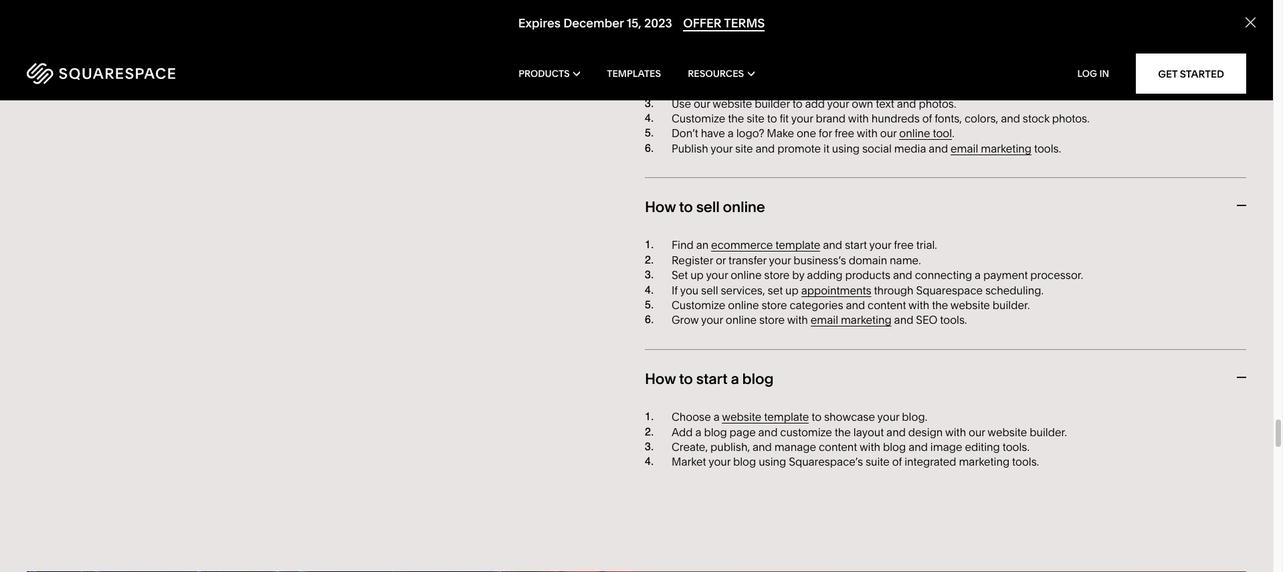 Task type: locate. For each thing, give the bounding box(es) containing it.
0 vertical spatial start
[[845, 239, 867, 252]]

0 horizontal spatial free
[[835, 127, 855, 140]]

using right 'it'
[[832, 142, 860, 155]]

set
[[768, 284, 783, 297]]

1 horizontal spatial squarespace
[[917, 284, 983, 297]]

0 vertical spatial customize
[[672, 112, 726, 125]]

started
[[1181, 67, 1225, 80]]

marketing down 'editing'
[[959, 455, 1010, 469]]

the up logo?
[[728, 112, 745, 125]]

template up business's
[[776, 239, 821, 252]]

1 horizontal spatial of
[[923, 112, 933, 125]]

start inside find an ecommerce template and start your free trial. register or transfer your business's domain name. set up your online store by adding products and connecting a payment processor. if you sell services, set up appointments through squarespace scheduling. customize online store categories and content with the website builder. grow your online store with email marketing and seo tools.
[[845, 239, 867, 252]]

1 vertical spatial store
[[762, 299, 787, 312]]

and down page
[[753, 440, 772, 454]]

0 vertical spatial free
[[835, 127, 855, 140]]

up
[[691, 269, 704, 282], [786, 284, 799, 297]]

terms
[[724, 16, 765, 31]]

sell inside find an ecommerce template and start your free trial. register or transfer your business's domain name. set up your online store by adding products and connecting a payment processor. if you sell services, set up appointments through squarespace scheduling. customize online store categories and content with the website builder. grow your online store with email marketing and seo tools.
[[701, 284, 719, 297]]

a left payment
[[975, 269, 981, 282]]

content up squarespace's
[[819, 440, 858, 454]]

squarespace inside the learn how to get started with squarespace
[[27, 29, 182, 62]]

email inside use our website builder to add your own text and photos. customize the site to fit your brand with hundreds of fonts, colors, and stock photos. don't have a logo? make one for free with our online tool . publish your site and promote it using social media and email marketing tools.
[[951, 142, 979, 155]]

using inside choose a website template to showcase your blog. add a blog page and customize the layout and design with our website builder. create, publish, and manage content with blog and image editing tools. market your blog using squarespace's suite of integrated marketing tools.
[[759, 455, 787, 469]]

of right suite
[[893, 455, 902, 469]]

1 vertical spatial marketing
[[841, 314, 892, 327]]

website
[[755, 26, 809, 44], [713, 97, 752, 110], [951, 299, 991, 312], [722, 410, 762, 424], [988, 425, 1028, 439]]

if
[[672, 284, 678, 297]]

customize down you
[[672, 299, 726, 312]]

stock
[[1023, 112, 1050, 125]]

1 how from the top
[[645, 26, 676, 44]]

and down name.
[[893, 269, 913, 282]]

1 horizontal spatial the
[[835, 425, 851, 439]]

and up hundreds at right top
[[897, 97, 917, 110]]

products
[[519, 68, 570, 80]]

blog inside dropdown button
[[743, 370, 774, 388]]

tools.
[[1035, 142, 1062, 155], [941, 314, 968, 327], [1003, 440, 1030, 454], [1013, 455, 1040, 469]]

your up the layout
[[878, 410, 900, 424]]

15,
[[627, 16, 642, 31]]

sell
[[697, 198, 720, 216], [701, 284, 719, 297]]

2 vertical spatial marketing
[[959, 455, 1010, 469]]

colors,
[[965, 112, 999, 125]]

how to create a website
[[645, 26, 809, 44]]

1 horizontal spatial our
[[881, 127, 897, 140]]

0 vertical spatial email
[[951, 142, 979, 155]]

1 vertical spatial squarespace
[[917, 284, 983, 297]]

by
[[793, 269, 805, 282]]

1 customize from the top
[[672, 112, 726, 125]]

our up 'editing'
[[969, 425, 986, 439]]

email down the categories
[[811, 314, 839, 327]]

email inside find an ecommerce template and start your free trial. register or transfer your business's domain name. set up your online store by adding products and connecting a payment processor. if you sell services, set up appointments through squarespace scheduling. customize online store categories and content with the website builder. grow your online store with email marketing and seo tools.
[[811, 314, 839, 327]]

1 horizontal spatial start
[[845, 239, 867, 252]]

1 horizontal spatial photos.
[[1053, 112, 1090, 125]]

0 horizontal spatial the
[[728, 112, 745, 125]]

0 vertical spatial up
[[691, 269, 704, 282]]

0 vertical spatial our
[[694, 97, 711, 110]]

0 horizontal spatial our
[[694, 97, 711, 110]]

ecommerce
[[712, 239, 773, 252]]

site down logo?
[[736, 142, 753, 155]]

showcase
[[825, 410, 875, 424]]

1 horizontal spatial email
[[951, 142, 979, 155]]

customize inside use our website builder to add your own text and photos. customize the site to fit your brand with hundreds of fonts, colors, and stock photos. don't have a logo? make one for free with our online tool . publish your site and promote it using social media and email marketing tools.
[[672, 112, 726, 125]]

your up domain
[[870, 239, 892, 252]]

the inside choose a website template to showcase your blog. add a blog page and customize the layout and design with our website builder. create, publish, and manage content with blog and image editing tools. market your blog using squarespace's suite of integrated marketing tools.
[[835, 425, 851, 439]]

1 vertical spatial our
[[881, 127, 897, 140]]

how to create a website button
[[645, 6, 1247, 66]]

photos. right stock
[[1053, 112, 1090, 125]]

1 horizontal spatial content
[[868, 299, 907, 312]]

1 vertical spatial free
[[894, 239, 914, 252]]

customize
[[672, 112, 726, 125], [672, 299, 726, 312]]

email marketing link for how to create a website
[[951, 142, 1032, 155]]

1 vertical spatial choose
[[672, 410, 711, 424]]

and left seo in the bottom of the page
[[895, 314, 914, 327]]

0 horizontal spatial start
[[697, 370, 728, 388]]

create
[[697, 26, 741, 44]]

choose for choose a template
[[672, 67, 711, 80]]

1 vertical spatial of
[[893, 455, 902, 469]]

email marketing link down colors,
[[951, 142, 1032, 155]]

our down hundreds at right top
[[881, 127, 897, 140]]

builder.
[[993, 299, 1030, 312], [1030, 425, 1067, 439]]

2 horizontal spatial our
[[969, 425, 986, 439]]

make
[[767, 127, 795, 140]]

0 vertical spatial the
[[728, 112, 745, 125]]

publish
[[672, 142, 709, 155]]

website down the connecting
[[951, 299, 991, 312]]

with inside the learn how to get started with squarespace
[[311, 2, 359, 35]]

1 vertical spatial content
[[819, 440, 858, 454]]

started
[[225, 2, 306, 35]]

to up find
[[679, 198, 693, 216]]

2 how from the top
[[645, 198, 676, 216]]

content inside choose a website template to showcase your blog. add a blog page and customize the layout and design with our website builder. create, publish, and manage content with blog and image editing tools. market your blog using squarespace's suite of integrated marketing tools.
[[819, 440, 858, 454]]

1 vertical spatial template
[[776, 239, 821, 252]]

up down by
[[786, 284, 799, 297]]

free right for on the right
[[835, 127, 855, 140]]

how inside 'dropdown button'
[[645, 198, 676, 216]]

and down the website template link
[[759, 425, 778, 439]]

squarespace logo image
[[27, 63, 175, 84]]

content down through
[[868, 299, 907, 312]]

0 vertical spatial of
[[923, 112, 933, 125]]

1 horizontal spatial free
[[894, 239, 914, 252]]

a
[[744, 26, 752, 44], [714, 67, 720, 80], [728, 127, 734, 140], [975, 269, 981, 282], [731, 370, 739, 388], [714, 410, 720, 424], [696, 425, 702, 439]]

appointments
[[802, 284, 872, 297]]

to left fit
[[767, 112, 777, 125]]

blog
[[743, 370, 774, 388], [704, 425, 727, 439], [883, 440, 906, 454], [734, 455, 756, 469]]

0 vertical spatial squarespace
[[27, 29, 182, 62]]

sell right you
[[701, 284, 719, 297]]

how right 15,
[[645, 26, 676, 44]]

website inside find an ecommerce template and start your free trial. register or transfer your business's domain name. set up your online store by adding products and connecting a payment processor. if you sell services, set up appointments through squarespace scheduling. customize online store categories and content with the website builder. grow your online store with email marketing and seo tools.
[[951, 299, 991, 312]]

to up customize
[[812, 410, 822, 424]]

email marketing link down appointments link on the right of the page
[[811, 314, 892, 327]]

of up online tool link
[[923, 112, 933, 125]]

2 customize from the top
[[672, 299, 726, 312]]

a right create
[[744, 26, 752, 44]]

up down register
[[691, 269, 704, 282]]

2 vertical spatial how
[[645, 370, 676, 388]]

0 vertical spatial using
[[832, 142, 860, 155]]

tools. inside use our website builder to add your own text and photos. customize the site to fit your brand with hundreds of fonts, colors, and stock photos. don't have a logo? make one for free with our online tool . publish your site and promote it using social media and email marketing tools.
[[1035, 142, 1062, 155]]

and down 'design'
[[909, 440, 928, 454]]

the up seo in the bottom of the page
[[932, 299, 949, 312]]

integrated
[[905, 455, 957, 469]]

0 horizontal spatial using
[[759, 455, 787, 469]]

marketing inside use our website builder to add your own text and photos. customize the site to fit your brand with hundreds of fonts, colors, and stock photos. don't have a logo? make one for free with our online tool . publish your site and promote it using social media and email marketing tools.
[[981, 142, 1032, 155]]

3 how from the top
[[645, 370, 676, 388]]

categories
[[790, 299, 844, 312]]

marketing down through
[[841, 314, 892, 327]]

0 vertical spatial email marketing link
[[951, 142, 1032, 155]]

your
[[828, 97, 850, 110], [792, 112, 814, 125], [711, 142, 733, 155], [870, 239, 892, 252], [769, 254, 791, 267], [706, 269, 728, 282], [701, 314, 723, 327], [878, 410, 900, 424], [709, 455, 731, 469]]

sell inside 'dropdown button'
[[697, 198, 720, 216]]

0 horizontal spatial of
[[893, 455, 902, 469]]

create,
[[672, 440, 708, 454]]

how to start a blog button
[[645, 349, 1247, 410]]

1 vertical spatial photos.
[[1053, 112, 1090, 125]]

1 vertical spatial using
[[759, 455, 787, 469]]

marketing
[[981, 142, 1032, 155], [841, 314, 892, 327], [959, 455, 1010, 469]]

and down appointments
[[846, 299, 866, 312]]

0 vertical spatial choose
[[672, 67, 711, 80]]

and down tool
[[929, 142, 949, 155]]

1 choose from the top
[[672, 67, 711, 80]]

template inside choose a website template to showcase your blog. add a blog page and customize the layout and design with our website builder. create, publish, and manage content with blog and image editing tools. market your blog using squarespace's suite of integrated marketing tools.
[[765, 410, 809, 424]]

2 horizontal spatial the
[[932, 299, 949, 312]]

email down .
[[951, 142, 979, 155]]

a up publish,
[[714, 410, 720, 424]]

1 horizontal spatial email marketing link
[[951, 142, 1032, 155]]

free inside find an ecommerce template and start your free trial. register or transfer your business's domain name. set up your online store by adding products and connecting a payment processor. if you sell services, set up appointments through squarespace scheduling. customize online store categories and content with the website builder. grow your online store with email marketing and seo tools.
[[894, 239, 914, 252]]

1 vertical spatial the
[[932, 299, 949, 312]]

to left get
[[153, 2, 176, 35]]

1 vertical spatial email
[[811, 314, 839, 327]]

builder. inside choose a website template to showcase your blog. add a blog page and customize the layout and design with our website builder. create, publish, and manage content with blog and image editing tools. market your blog using squarespace's suite of integrated marketing tools.
[[1030, 425, 1067, 439]]

find an ecommerce template and start your free trial. register or transfer your business's domain name. set up your online store by adding products and connecting a payment processor. if you sell services, set up appointments through squarespace scheduling. customize online store categories and content with the website builder. grow your online store with email marketing and seo tools.
[[672, 239, 1084, 327]]

editing
[[965, 440, 1001, 454]]

0 horizontal spatial squarespace
[[27, 29, 182, 62]]

free up name.
[[894, 239, 914, 252]]

1 horizontal spatial using
[[832, 142, 860, 155]]

start down grow
[[697, 370, 728, 388]]

0 vertical spatial how
[[645, 26, 676, 44]]

squarespace
[[27, 29, 182, 62], [917, 284, 983, 297]]

the
[[728, 112, 745, 125], [932, 299, 949, 312], [835, 425, 851, 439]]

a inside use our website builder to add your own text and photos. customize the site to fit your brand with hundreds of fonts, colors, and stock photos. don't have a logo? make one for free with our online tool . publish your site and promote it using social media and email marketing tools.
[[728, 127, 734, 140]]

website down choose a template at top right
[[713, 97, 752, 110]]

how for how to sell online
[[645, 198, 676, 216]]

0 vertical spatial sell
[[697, 198, 720, 216]]

2 vertical spatial the
[[835, 425, 851, 439]]

content
[[868, 299, 907, 312], [819, 440, 858, 454]]

of inside use our website builder to add your own text and photos. customize the site to fit your brand with hundreds of fonts, colors, and stock photos. don't have a logo? make one for free with our online tool . publish your site and promote it using social media and email marketing tools.
[[923, 112, 933, 125]]

the inside find an ecommerce template and start your free trial. register or transfer your business's domain name. set up your online store by adding products and connecting a payment processor. if you sell services, set up appointments through squarespace scheduling. customize online store categories and content with the website builder. grow your online store with email marketing and seo tools.
[[932, 299, 949, 312]]

0 horizontal spatial content
[[819, 440, 858, 454]]

customize up the 'don't'
[[672, 112, 726, 125]]

online
[[900, 127, 931, 140], [723, 198, 766, 216], [731, 269, 762, 282], [728, 299, 759, 312], [726, 314, 757, 327]]

website up 'editing'
[[988, 425, 1028, 439]]

0 horizontal spatial email
[[811, 314, 839, 327]]

use
[[672, 97, 691, 110]]

the down showcase on the bottom of page
[[835, 425, 851, 439]]

customize inside find an ecommerce template and start your free trial. register or transfer your business's domain name. set up your online store by adding products and connecting a payment processor. if you sell services, set up appointments through squarespace scheduling. customize online store categories and content with the website builder. grow your online store with email marketing and seo tools.
[[672, 299, 726, 312]]

2 vertical spatial our
[[969, 425, 986, 439]]

0 horizontal spatial email marketing link
[[811, 314, 892, 327]]

a up the website template link
[[731, 370, 739, 388]]

online tool link
[[900, 127, 953, 140]]

template up customize
[[765, 410, 809, 424]]

0 vertical spatial builder.
[[993, 299, 1030, 312]]

using
[[832, 142, 860, 155], [759, 455, 787, 469]]

2 choose from the top
[[672, 410, 711, 424]]

0 vertical spatial content
[[868, 299, 907, 312]]

1 vertical spatial start
[[697, 370, 728, 388]]

templates
[[607, 68, 661, 80]]

template up builder
[[723, 67, 767, 80]]

1 vertical spatial email marketing link
[[811, 314, 892, 327]]

processor.
[[1031, 269, 1084, 282]]

get started
[[1159, 67, 1225, 80]]

1 vertical spatial up
[[786, 284, 799, 297]]

1 vertical spatial sell
[[701, 284, 719, 297]]

blog up the website template link
[[743, 370, 774, 388]]

choose a template link
[[672, 67, 767, 80]]

a right have
[[728, 127, 734, 140]]

our right "use"
[[694, 97, 711, 110]]

how up add
[[645, 370, 676, 388]]

0 vertical spatial photos.
[[919, 97, 957, 110]]

tools. inside find an ecommerce template and start your free trial. register or transfer your business's domain name. set up your online store by adding products and connecting a payment processor. if you sell services, set up appointments through squarespace scheduling. customize online store categories and content with the website builder. grow your online store with email marketing and seo tools.
[[941, 314, 968, 327]]

an
[[696, 239, 709, 252]]

choose
[[672, 67, 711, 80], [672, 410, 711, 424]]

use our website builder to add your own text and photos. customize the site to fit your brand with hundreds of fonts, colors, and stock photos. don't have a logo? make one for free with our online tool . publish your site and promote it using social media and email marketing tools.
[[672, 97, 1090, 155]]

sell up an on the right top
[[697, 198, 720, 216]]

of
[[923, 112, 933, 125], [893, 455, 902, 469]]

free
[[835, 127, 855, 140], [894, 239, 914, 252]]

1 vertical spatial builder.
[[1030, 425, 1067, 439]]

1 vertical spatial customize
[[672, 299, 726, 312]]

squarespace up squarespace logo
[[27, 29, 182, 62]]

content inside find an ecommerce template and start your free trial. register or transfer your business's domain name. set up your online store by adding products and connecting a payment processor. if you sell services, set up appointments through squarespace scheduling. customize online store categories and content with the website builder. grow your online store with email marketing and seo tools.
[[868, 299, 907, 312]]

squarespace down the connecting
[[917, 284, 983, 297]]

grow
[[672, 314, 699, 327]]

get
[[1159, 67, 1178, 80]]

marketing down colors,
[[981, 142, 1032, 155]]

0 horizontal spatial up
[[691, 269, 704, 282]]

start up domain
[[845, 239, 867, 252]]

your down ecommerce template link
[[769, 254, 791, 267]]

set
[[672, 269, 688, 282]]

how up find
[[645, 198, 676, 216]]

to inside the learn how to get started with squarespace
[[153, 2, 176, 35]]

0 vertical spatial marketing
[[981, 142, 1032, 155]]

using down manage
[[759, 455, 787, 469]]

2 vertical spatial template
[[765, 410, 809, 424]]

1 vertical spatial how
[[645, 198, 676, 216]]

choose up "use"
[[672, 67, 711, 80]]

squarespace inside find an ecommerce template and start your free trial. register or transfer your business's domain name. set up your online store by adding products and connecting a payment processor. if you sell services, set up appointments through squarespace scheduling. customize online store categories and content with the website builder. grow your online store with email marketing and seo tools.
[[917, 284, 983, 297]]

to inside choose a website template to showcase your blog. add a blog page and customize the layout and design with our website builder. create, publish, and manage content with blog and image editing tools. market your blog using squarespace's suite of integrated marketing tools.
[[812, 410, 822, 424]]

squarespace's
[[789, 455, 863, 469]]

squarespace logo link
[[27, 63, 271, 84]]

and
[[897, 97, 917, 110], [1001, 112, 1021, 125], [756, 142, 775, 155], [929, 142, 949, 155], [823, 239, 843, 252], [893, 269, 913, 282], [846, 299, 866, 312], [895, 314, 914, 327], [759, 425, 778, 439], [887, 425, 906, 439], [753, 440, 772, 454], [909, 440, 928, 454]]

the inside use our website builder to add your own text and photos. customize the site to fit your brand with hundreds of fonts, colors, and stock photos. don't have a logo? make one for free with our online tool . publish your site and promote it using social media and email marketing tools.
[[728, 112, 745, 125]]

0 vertical spatial template
[[723, 67, 767, 80]]

photos. up fonts,
[[919, 97, 957, 110]]

website right create
[[755, 26, 809, 44]]

site up logo?
[[747, 112, 765, 125]]

template
[[723, 67, 767, 80], [776, 239, 821, 252], [765, 410, 809, 424]]

choose inside choose a website template to showcase your blog. add a blog page and customize the layout and design with our website builder. create, publish, and manage content with blog and image editing tools. market your blog using squarespace's suite of integrated marketing tools.
[[672, 410, 711, 424]]

domain
[[849, 254, 888, 267]]

and up business's
[[823, 239, 843, 252]]

template inside find an ecommerce template and start your free trial. register or transfer your business's domain name. set up your online store by adding products and connecting a payment processor. if you sell services, set up appointments through squarespace scheduling. customize online store categories and content with the website builder. grow your online store with email marketing and seo tools.
[[776, 239, 821, 252]]

choose up add
[[672, 410, 711, 424]]



Task type: vqa. For each thing, say whether or not it's contained in the screenshot.


Task type: describe. For each thing, give the bounding box(es) containing it.
expires december 15, 2023
[[518, 16, 673, 31]]

how to start a blog
[[645, 370, 774, 388]]

builder. inside find an ecommerce template and start your free trial. register or transfer your business's domain name. set up your online store by adding products and connecting a payment processor. if you sell services, set up appointments through squarespace scheduling. customize online store categories and content with the website builder. grow your online store with email marketing and seo tools.
[[993, 299, 1030, 312]]

online inside use our website builder to add your own text and photos. customize the site to fit your brand with hundreds of fonts, colors, and stock photos. don't have a logo? make one for free with our online tool . publish your site and promote it using social media and email marketing tools.
[[900, 127, 931, 140]]

.
[[953, 127, 955, 140]]

publish,
[[711, 440, 750, 454]]

1 horizontal spatial up
[[786, 284, 799, 297]]

services,
[[721, 284, 765, 297]]

log             in link
[[1078, 68, 1110, 80]]

customize
[[781, 425, 833, 439]]

learn how to get started with squarespace
[[27, 2, 359, 62]]

to right 2023
[[679, 26, 693, 44]]

to up add
[[679, 370, 693, 388]]

brand
[[816, 112, 846, 125]]

transfer
[[729, 254, 767, 267]]

image
[[931, 440, 963, 454]]

register
[[672, 254, 714, 267]]

ecommerce template link
[[712, 239, 821, 252]]

one
[[797, 127, 817, 140]]

templates link
[[607, 47, 661, 100]]

offer terms link
[[683, 16, 765, 32]]

online inside 'dropdown button'
[[723, 198, 766, 216]]

add
[[672, 425, 693, 439]]

marketing inside find an ecommerce template and start your free trial. register or transfer your business's domain name. set up your online store by adding products and connecting a payment processor. if you sell services, set up appointments through squarespace scheduling. customize online store categories and content with the website builder. grow your online store with email marketing and seo tools.
[[841, 314, 892, 327]]

products
[[846, 269, 891, 282]]

choose a template
[[672, 67, 767, 80]]

0 vertical spatial store
[[765, 269, 790, 282]]

email marketing link for how to sell online
[[811, 314, 892, 327]]

your up brand at the top right
[[828, 97, 850, 110]]

find
[[672, 239, 694, 252]]

don't
[[672, 127, 699, 140]]

adding
[[807, 269, 843, 282]]

text
[[876, 97, 895, 110]]

how for how to create a website
[[645, 26, 676, 44]]

log
[[1078, 68, 1098, 80]]

blog down publish,
[[734, 455, 756, 469]]

choose for choose a website template to showcase your blog. add a blog page and customize the layout and design with our website builder. create, publish, and manage content with blog and image editing tools. market your blog using squarespace's suite of integrated marketing tools.
[[672, 410, 711, 424]]

our inside choose a website template to showcase your blog. add a blog page and customize the layout and design with our website builder. create, publish, and manage content with blog and image editing tools. market your blog using squarespace's suite of integrated marketing tools.
[[969, 425, 986, 439]]

through
[[874, 284, 914, 297]]

appointments link
[[802, 284, 872, 297]]

logo?
[[737, 127, 765, 140]]

manage
[[775, 440, 817, 454]]

learn
[[27, 2, 93, 35]]

and down blog.
[[887, 425, 906, 439]]

start inside the "how to start a blog" dropdown button
[[697, 370, 728, 388]]

free inside use our website builder to add your own text and photos. customize the site to fit your brand with hundreds of fonts, colors, and stock photos. don't have a logo? make one for free with our online tool . publish your site and promote it using social media and email marketing tools.
[[835, 127, 855, 140]]

suite
[[866, 455, 890, 469]]

website up page
[[722, 410, 762, 424]]

how
[[98, 2, 148, 35]]

2023
[[645, 16, 673, 31]]

add
[[805, 97, 825, 110]]

a inside find an ecommerce template and start your free trial. register or transfer your business's domain name. set up your online store by adding products and connecting a payment processor. if you sell services, set up appointments through squarespace scheduling. customize online store categories and content with the website builder. grow your online store with email marketing and seo tools.
[[975, 269, 981, 282]]

a right add
[[696, 425, 702, 439]]

your right grow
[[701, 314, 723, 327]]

seo
[[916, 314, 938, 327]]

media
[[895, 142, 927, 155]]

and left stock
[[1001, 112, 1021, 125]]

resources button
[[688, 47, 755, 100]]

social
[[863, 142, 892, 155]]

december
[[564, 16, 624, 31]]

website template link
[[722, 410, 809, 424]]

template for website
[[765, 410, 809, 424]]

blog.
[[902, 410, 928, 424]]

offer terms
[[683, 16, 765, 31]]

get started link
[[1137, 54, 1247, 94]]

name.
[[890, 254, 921, 267]]

connecting
[[915, 269, 973, 282]]

marketing inside choose a website template to showcase your blog. add a blog page and customize the layout and design with our website builder. create, publish, and manage content with blog and image editing tools. market your blog using squarespace's suite of integrated marketing tools.
[[959, 455, 1010, 469]]

it
[[824, 142, 830, 155]]

to left add
[[793, 97, 803, 110]]

get
[[182, 2, 220, 35]]

design
[[909, 425, 943, 439]]

fonts,
[[935, 112, 963, 125]]

promote
[[778, 142, 821, 155]]

website inside how to create a website dropdown button
[[755, 26, 809, 44]]

blog up suite
[[883, 440, 906, 454]]

1 vertical spatial site
[[736, 142, 753, 155]]

scheduling.
[[986, 284, 1044, 297]]

expires
[[518, 16, 561, 31]]

layout
[[854, 425, 884, 439]]

blog up publish,
[[704, 425, 727, 439]]

0 horizontal spatial photos.
[[919, 97, 957, 110]]

of inside choose a website template to showcase your blog. add a blog page and customize the layout and design with our website builder. create, publish, and manage content with blog and image editing tools. market your blog using squarespace's suite of integrated marketing tools.
[[893, 455, 902, 469]]

2 vertical spatial store
[[760, 314, 785, 327]]

offer
[[683, 16, 722, 31]]

log             in
[[1078, 68, 1110, 80]]

your up one
[[792, 112, 814, 125]]

0 vertical spatial site
[[747, 112, 765, 125]]

template for ecommerce
[[776, 239, 821, 252]]

your down publish,
[[709, 455, 731, 469]]

resources
[[688, 68, 744, 80]]

your down have
[[711, 142, 733, 155]]

payment
[[984, 269, 1028, 282]]

have
[[701, 127, 725, 140]]

how to sell online button
[[645, 177, 1247, 238]]

business's
[[794, 254, 847, 267]]

you
[[680, 284, 699, 297]]

a down create
[[714, 67, 720, 80]]

how for how to start a blog
[[645, 370, 676, 388]]

using inside use our website builder to add your own text and photos. customize the site to fit your brand with hundreds of fonts, colors, and stock photos. don't have a logo? make one for free with our online tool . publish your site and promote it using social media and email marketing tools.
[[832, 142, 860, 155]]

market
[[672, 455, 707, 469]]

and down logo?
[[756, 142, 775, 155]]

choose a website template to showcase your blog. add a blog page and customize the layout and design with our website builder. create, publish, and manage content with blog and image editing tools. market your blog using squarespace's suite of integrated marketing tools.
[[672, 410, 1067, 469]]

your down or
[[706, 269, 728, 282]]

hundreds
[[872, 112, 920, 125]]

trial.
[[917, 239, 938, 252]]

page
[[730, 425, 756, 439]]

for
[[819, 127, 832, 140]]

to inside 'dropdown button'
[[679, 198, 693, 216]]

products button
[[519, 47, 580, 100]]

website inside use our website builder to add your own text and photos. customize the site to fit your brand with hundreds of fonts, colors, and stock photos. don't have a logo? make one for free with our online tool . publish your site and promote it using social media and email marketing tools.
[[713, 97, 752, 110]]

builder
[[755, 97, 790, 110]]

in
[[1100, 68, 1110, 80]]



